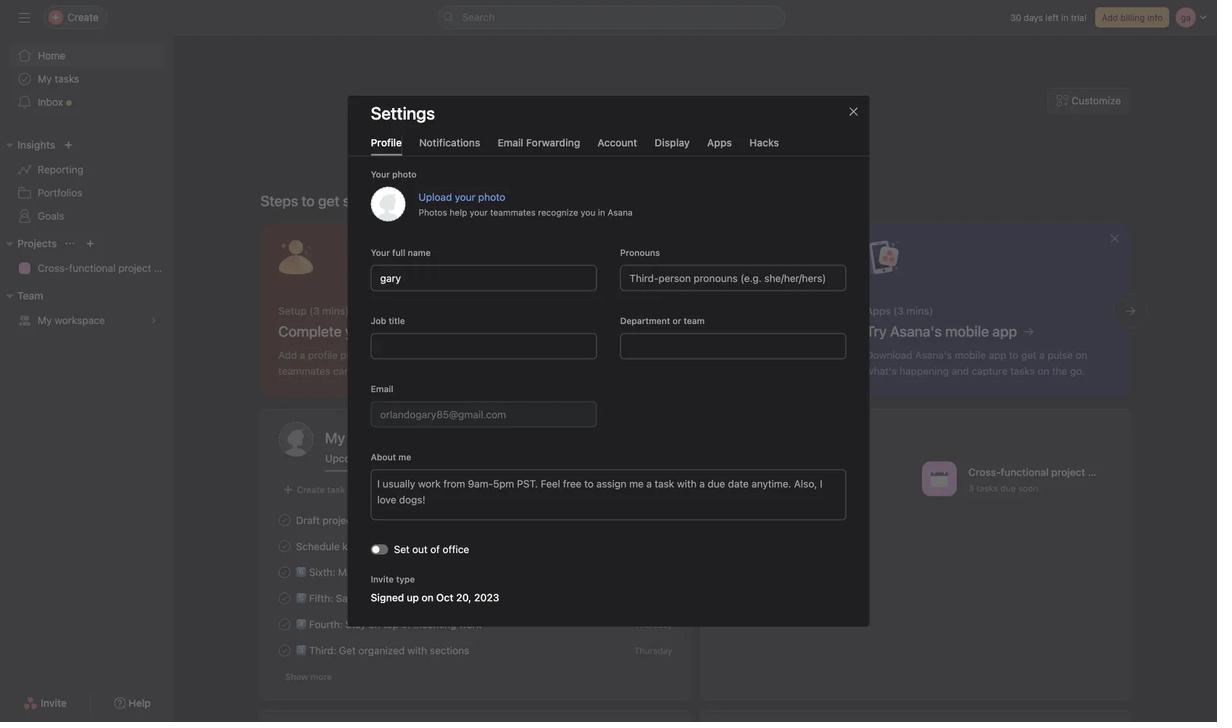 Task type: vqa. For each thing, say whether or not it's contained in the screenshot.
the 30
yes



Task type: locate. For each thing, give the bounding box(es) containing it.
on
[[422, 591, 434, 603], [369, 618, 380, 630]]

profile
[[371, 136, 402, 148]]

functional for cross-functional project plan 3 tasks due soon
[[1001, 466, 1049, 478]]

0 horizontal spatial invite
[[41, 697, 67, 709]]

apps
[[707, 136, 732, 148]]

1 horizontal spatial plan
[[1088, 466, 1108, 478]]

stay
[[345, 618, 366, 630]]

0 horizontal spatial cross-
[[38, 262, 69, 274]]

oct right –
[[644, 515, 659, 525]]

photo up teammates in the top left of the page
[[478, 191, 505, 203]]

1 vertical spatial thursday
[[634, 646, 672, 656]]

manageable
[[391, 566, 448, 578]]

Completed checkbox
[[276, 511, 293, 529], [276, 564, 293, 581], [276, 590, 293, 607], [276, 642, 293, 659]]

your photo
[[371, 169, 417, 179]]

3
[[969, 483, 974, 493]]

2 horizontal spatial in
[[1061, 12, 1069, 22]]

0 vertical spatial completed checkbox
[[276, 538, 293, 555]]

0 vertical spatial my
[[38, 73, 52, 85]]

1 horizontal spatial tasks
[[976, 483, 998, 493]]

photo down profile button at the left top of page
[[392, 169, 417, 179]]

0 vertical spatial project
[[118, 262, 151, 274]]

tasks
[[55, 73, 79, 85], [976, 483, 998, 493]]

3 completed checkbox from the top
[[276, 590, 293, 607]]

insights element
[[0, 132, 174, 231]]

1 vertical spatial your
[[470, 207, 488, 217]]

0 horizontal spatial in
[[462, 592, 470, 604]]

completed image
[[276, 511, 293, 529], [276, 564, 293, 581], [276, 590, 293, 607]]

meeting
[[377, 540, 415, 552]]

job
[[371, 316, 386, 326]]

organized
[[359, 644, 405, 656]]

1 completed checkbox from the top
[[276, 538, 293, 555]]

project inside "cross-functional project plan 3 tasks due soon"
[[1051, 466, 1085, 478]]

account
[[598, 136, 637, 148]]

completed image for 5️⃣
[[276, 590, 293, 607]]

1 horizontal spatial invite
[[371, 574, 394, 584]]

your left full on the top
[[371, 247, 390, 258]]

functional inside projects element
[[69, 262, 116, 274]]

functional up 'soon'
[[1001, 466, 1049, 478]]

completed checkbox for schedule
[[276, 538, 293, 555]]

4️⃣ fourth: stay on top of incoming work
[[296, 618, 482, 630]]

to
[[302, 192, 315, 209]]

in right you
[[598, 207, 605, 217]]

0 horizontal spatial of
[[401, 618, 411, 630]]

project
[[118, 262, 151, 274], [1051, 466, 1085, 478], [323, 514, 355, 526]]

invite button
[[14, 690, 76, 716]]

1 vertical spatial project
[[1051, 466, 1085, 478]]

2 thursday from the top
[[634, 646, 672, 656]]

work down set out of office switch
[[366, 566, 389, 578]]

2 completed checkbox from the top
[[276, 564, 293, 581]]

2 vertical spatial project
[[323, 514, 355, 526]]

email left forwarding
[[498, 136, 523, 148]]

0 vertical spatial on
[[422, 591, 434, 603]]

thursday
[[634, 620, 672, 630], [634, 646, 672, 656]]

tasks right 3
[[976, 483, 998, 493]]

days
[[1024, 12, 1043, 22]]

0 horizontal spatial on
[[369, 618, 380, 630]]

fourth:
[[309, 618, 343, 630]]

my tasks
[[325, 429, 383, 446]]

functional up teams element
[[69, 262, 116, 274]]

1 vertical spatial completed image
[[276, 564, 293, 581]]

0 vertical spatial thursday
[[634, 620, 672, 630]]

plan inside projects element
[[154, 262, 174, 274]]

1 vertical spatial email
[[371, 384, 393, 394]]

0 vertical spatial cross-
[[38, 262, 69, 274]]

tasks inside global element
[[55, 73, 79, 85]]

asana right you
[[608, 207, 633, 217]]

1 vertical spatial thursday button
[[634, 646, 672, 656]]

thursday for 4️⃣ fourth: stay on top of incoming work
[[634, 620, 672, 630]]

my inside my tasks link
[[38, 73, 52, 85]]

completed image left "3️⃣"
[[276, 642, 293, 659]]

sixth:
[[309, 566, 335, 578]]

completed image left 'draft'
[[276, 511, 293, 529]]

0 horizontal spatial tasks
[[55, 73, 79, 85]]

work down 20,
[[459, 618, 482, 630]]

thursday button for 3️⃣ third: get organized with sections
[[634, 646, 672, 656]]

3 completed image from the top
[[276, 642, 293, 659]]

in inside upload your photo photos help your teammates recognize you in asana
[[598, 207, 605, 217]]

oct
[[644, 515, 659, 525], [436, 591, 454, 603]]

1 vertical spatial completed checkbox
[[276, 616, 293, 633]]

with
[[408, 644, 427, 656]]

0 horizontal spatial work
[[366, 566, 389, 578]]

of right top
[[401, 618, 411, 630]]

of right out
[[430, 543, 440, 555]]

1 horizontal spatial functional
[[1001, 466, 1049, 478]]

my workspace
[[38, 314, 105, 326]]

search
[[462, 11, 495, 23]]

30 days left in trial
[[1011, 12, 1087, 22]]

soon
[[1018, 483, 1038, 493]]

tasks inside "cross-functional project plan 3 tasks due soon"
[[976, 483, 998, 493]]

workspace
[[55, 314, 105, 326]]

completed image left 6️⃣
[[276, 564, 293, 581]]

email
[[498, 136, 523, 148], [371, 384, 393, 394]]

1 horizontal spatial on
[[422, 591, 434, 603]]

completed checkbox left "3️⃣"
[[276, 642, 293, 659]]

in right left
[[1061, 12, 1069, 22]]

in
[[1061, 12, 1069, 22], [598, 207, 605, 217], [462, 592, 470, 604]]

1 my from the top
[[38, 73, 52, 85]]

0 vertical spatial plan
[[154, 262, 174, 274]]

1 your from the top
[[371, 169, 390, 179]]

2 completed image from the top
[[276, 564, 293, 581]]

1 horizontal spatial photo
[[478, 191, 505, 203]]

cross-functional project plan
[[38, 262, 174, 274]]

1 thursday from the top
[[634, 620, 672, 630]]

2 thursday button from the top
[[634, 646, 672, 656]]

your up help on the top left of the page
[[455, 191, 476, 203]]

0 vertical spatial thursday button
[[634, 620, 672, 630]]

plan inside "cross-functional project plan 3 tasks due soon"
[[1088, 466, 1108, 478]]

0 vertical spatial invite
[[371, 574, 394, 584]]

0 horizontal spatial project
[[118, 262, 151, 274]]

1 vertical spatial on
[[369, 618, 380, 630]]

full
[[392, 247, 405, 258]]

set
[[394, 543, 410, 555]]

1 vertical spatial in
[[598, 207, 605, 217]]

create project link
[[720, 457, 916, 503]]

completed image for draft
[[276, 511, 293, 529]]

email up my tasks
[[371, 384, 393, 394]]

completed checkbox left 6️⃣
[[276, 564, 293, 581]]

30
[[1011, 12, 1021, 22]]

show more
[[285, 672, 332, 682]]

1 vertical spatial invite
[[41, 697, 67, 709]]

completed checkbox left 5️⃣
[[276, 590, 293, 607]]

1 vertical spatial my
[[38, 314, 52, 326]]

oct left 20,
[[436, 591, 454, 603]]

1 horizontal spatial in
[[598, 207, 605, 217]]

my inside my workspace link
[[38, 314, 52, 326]]

my up inbox
[[38, 73, 52, 85]]

add billing info
[[1102, 12, 1163, 22]]

0 vertical spatial of
[[430, 543, 440, 555]]

my down team
[[38, 314, 52, 326]]

Completed checkbox
[[276, 538, 293, 555], [276, 616, 293, 633]]

on right up
[[422, 591, 434, 603]]

1 vertical spatial photo
[[478, 191, 505, 203]]

schedule kickoff meeting
[[296, 540, 415, 552]]

on inside invite type signed up on oct 20, 2023
[[422, 591, 434, 603]]

1 horizontal spatial email
[[498, 136, 523, 148]]

1 horizontal spatial of
[[430, 543, 440, 555]]

goals link
[[9, 204, 165, 228]]

completed image left 5️⃣
[[276, 590, 293, 607]]

set out of office switch
[[371, 544, 388, 554]]

photo inside upload your photo photos help your teammates recognize you in asana
[[478, 191, 505, 203]]

in left 2023
[[462, 592, 470, 604]]

1 vertical spatial oct
[[436, 591, 454, 603]]

1 vertical spatial plan
[[1088, 466, 1108, 478]]

get started
[[318, 192, 390, 209]]

completed image
[[276, 538, 293, 555], [276, 616, 293, 633], [276, 642, 293, 659]]

1 horizontal spatial cross-
[[969, 466, 1001, 478]]

functional inside "cross-functional project plan 3 tasks due soon"
[[1001, 466, 1049, 478]]

0 horizontal spatial plan
[[154, 262, 174, 274]]

1 vertical spatial work
[[459, 618, 482, 630]]

1 vertical spatial functional
[[1001, 466, 1049, 478]]

1 vertical spatial tasks
[[976, 483, 998, 493]]

display
[[655, 136, 690, 148]]

my tasks link
[[325, 428, 672, 448]]

0 vertical spatial your
[[371, 169, 390, 179]]

Third-person pronouns (e.g. she/her/hers) text field
[[620, 265, 846, 291]]

your right help on the top left of the page
[[470, 207, 488, 217]]

completed checkbox left 'draft'
[[276, 511, 293, 529]]

completed checkbox for 4️⃣
[[276, 616, 293, 633]]

save
[[336, 592, 358, 604]]

None text field
[[371, 333, 597, 359], [371, 401, 597, 427], [371, 333, 597, 359], [371, 401, 597, 427]]

0 vertical spatial asana
[[608, 207, 633, 217]]

0 horizontal spatial oct
[[436, 591, 454, 603]]

cross- inside "cross-functional project plan 3 tasks due soon"
[[969, 466, 1001, 478]]

invite inside button
[[41, 697, 67, 709]]

completed checkbox for 6️⃣
[[276, 564, 293, 581]]

1 vertical spatial cross-
[[969, 466, 1001, 478]]

0 vertical spatial email
[[498, 136, 523, 148]]

None text field
[[371, 265, 597, 291], [620, 333, 846, 359], [371, 265, 597, 291], [620, 333, 846, 359]]

2 completed checkbox from the top
[[276, 616, 293, 633]]

cross- down projects
[[38, 262, 69, 274]]

0 vertical spatial completed image
[[276, 511, 293, 529]]

2 my from the top
[[38, 314, 52, 326]]

completed checkbox for 3️⃣
[[276, 642, 293, 659]]

0 vertical spatial completed image
[[276, 538, 293, 555]]

0 vertical spatial oct
[[644, 515, 659, 525]]

your
[[455, 191, 476, 203], [470, 207, 488, 217]]

of
[[430, 543, 440, 555], [401, 618, 411, 630]]

asana right 20,
[[473, 592, 502, 604]]

1 vertical spatial completed image
[[276, 616, 293, 633]]

my tasks link
[[9, 67, 165, 91]]

1 horizontal spatial asana
[[608, 207, 633, 217]]

2 horizontal spatial project
[[1051, 466, 1085, 478]]

2 vertical spatial completed image
[[276, 642, 293, 659]]

cross- for cross-functional project plan
[[38, 262, 69, 274]]

2 completed image from the top
[[276, 616, 293, 633]]

1 completed image from the top
[[276, 538, 293, 555]]

cross- up 3
[[969, 466, 1001, 478]]

2 vertical spatial completed image
[[276, 590, 293, 607]]

your
[[371, 169, 390, 179], [371, 247, 390, 258]]

draft project brief
[[296, 514, 380, 526]]

schedule
[[296, 540, 340, 552]]

notifications button
[[419, 136, 480, 155]]

tasks down home
[[55, 73, 79, 85]]

info
[[1148, 12, 1163, 22]]

plan
[[154, 262, 174, 274], [1088, 466, 1108, 478]]

plan for cross-functional project plan 3 tasks due soon
[[1088, 466, 1108, 478]]

6️⃣
[[296, 566, 306, 578]]

left
[[1046, 12, 1059, 22]]

3 completed image from the top
[[276, 590, 293, 607]]

inbox
[[38, 96, 63, 108]]

completed checkbox left schedule
[[276, 538, 293, 555]]

completed checkbox left '4️⃣'
[[276, 616, 293, 633]]

1 completed image from the top
[[276, 511, 293, 529]]

settings
[[371, 103, 435, 123]]

completed image left '4️⃣'
[[276, 616, 293, 633]]

2 your from the top
[[371, 247, 390, 258]]

good
[[591, 123, 646, 151]]

steps
[[261, 192, 298, 209]]

due
[[1001, 483, 1016, 493]]

0 horizontal spatial functional
[[69, 262, 116, 274]]

invite inside invite type signed up on oct 20, 2023
[[371, 574, 394, 584]]

your down profile button at the left top of page
[[371, 169, 390, 179]]

more
[[311, 672, 332, 682]]

completed checkbox for 5️⃣
[[276, 590, 293, 607]]

I usually work from 9am-5pm PST. Feel free to assign me a task with a due date anytime. Also, I love dogs! text field
[[371, 469, 846, 520]]

upload new photo image
[[371, 187, 406, 221]]

0 horizontal spatial photo
[[392, 169, 417, 179]]

0 vertical spatial work
[[366, 566, 389, 578]]

0 horizontal spatial asana
[[473, 592, 502, 604]]

time
[[361, 592, 381, 604]]

1 vertical spatial your
[[371, 247, 390, 258]]

thursday button for 4️⃣ fourth: stay on top of incoming work
[[634, 620, 672, 630]]

draft
[[296, 514, 320, 526]]

title
[[389, 316, 405, 326]]

my
[[38, 73, 52, 85], [38, 314, 52, 326]]

0 vertical spatial functional
[[69, 262, 116, 274]]

4 completed checkbox from the top
[[276, 642, 293, 659]]

1 thursday button from the top
[[634, 620, 672, 630]]

1 completed checkbox from the top
[[276, 511, 293, 529]]

reporting link
[[9, 158, 165, 181]]

email inside button
[[498, 136, 523, 148]]

completed image left schedule
[[276, 538, 293, 555]]

collaborating
[[398, 592, 459, 604]]

invite for invite type signed up on oct 20, 2023
[[371, 574, 394, 584]]

0 horizontal spatial email
[[371, 384, 393, 394]]

cross- inside projects element
[[38, 262, 69, 274]]

0 vertical spatial tasks
[[55, 73, 79, 85]]

on left top
[[369, 618, 380, 630]]



Task type: describe. For each thing, give the bounding box(es) containing it.
apps button
[[707, 136, 732, 155]]

get
[[339, 644, 356, 656]]

photos
[[419, 207, 447, 217]]

project for cross-functional project plan
[[118, 262, 151, 274]]

1 horizontal spatial work
[[459, 618, 482, 630]]

completed checkbox for draft
[[276, 511, 293, 529]]

scroll card carousel right image
[[1125, 305, 1136, 317]]

email for email forwarding
[[498, 136, 523, 148]]

search list box
[[438, 6, 786, 29]]

add
[[1102, 12, 1118, 22]]

insights
[[17, 139, 55, 151]]

close image
[[848, 106, 859, 117]]

create task
[[297, 485, 345, 495]]

trial
[[1071, 12, 1087, 22]]

set out of office
[[394, 543, 469, 555]]

afternoon,
[[651, 123, 751, 151]]

asana inside upload your photo photos help your teammates recognize you in asana
[[608, 207, 633, 217]]

show more button
[[279, 667, 339, 687]]

today – oct 24
[[610, 515, 672, 525]]

about me
[[371, 452, 411, 462]]

add billing info button
[[1095, 7, 1169, 28]]

projects element
[[0, 231, 174, 283]]

0 vertical spatial your
[[455, 191, 476, 203]]

1 horizontal spatial project
[[323, 514, 355, 526]]

portfolios
[[38, 187, 82, 199]]

5️⃣ fifth: save time by collaborating in asana
[[296, 592, 502, 604]]

0 vertical spatial photo
[[392, 169, 417, 179]]

cross- for cross-functional project plan 3 tasks due soon
[[969, 466, 1001, 478]]

name
[[408, 247, 431, 258]]

home
[[38, 50, 65, 62]]

today
[[610, 515, 634, 525]]

create project
[[772, 473, 840, 485]]

fifth:
[[309, 592, 333, 604]]

oct inside invite type signed up on oct 20, 2023
[[436, 591, 454, 603]]

goals
[[38, 210, 64, 222]]

1 vertical spatial of
[[401, 618, 411, 630]]

notifications
[[419, 136, 480, 148]]

recognize
[[538, 207, 578, 217]]

functional for cross-functional project plan
[[69, 262, 116, 274]]

up
[[407, 591, 419, 603]]

upload your photo photos help your teammates recognize you in asana
[[419, 191, 633, 217]]

email for email
[[371, 384, 393, 394]]

project for cross-functional project plan 3 tasks due soon
[[1051, 466, 1085, 478]]

display button
[[655, 136, 690, 155]]

3️⃣ third: get organized with sections
[[296, 644, 469, 656]]

incoming
[[414, 618, 456, 630]]

4️⃣
[[296, 618, 306, 630]]

24
[[662, 515, 672, 525]]

0 vertical spatial in
[[1061, 12, 1069, 22]]

me
[[398, 452, 411, 462]]

email forwarding button
[[498, 136, 580, 155]]

1 horizontal spatial oct
[[644, 515, 659, 525]]

your for your photo
[[371, 247, 390, 258]]

plan for cross-functional project plan
[[154, 262, 174, 274]]

my for my tasks
[[38, 73, 52, 85]]

kickoff
[[342, 540, 374, 552]]

account button
[[598, 136, 637, 155]]

help
[[450, 207, 467, 217]]

billing
[[1121, 12, 1145, 22]]

projects button
[[0, 235, 57, 252]]

hide sidebar image
[[19, 12, 30, 23]]

profile button
[[371, 136, 402, 155]]

reporting
[[38, 163, 83, 175]]

top
[[383, 618, 399, 630]]

task
[[327, 485, 345, 495]]

create
[[297, 485, 325, 495]]

third:
[[309, 644, 336, 656]]

you
[[581, 207, 596, 217]]

forwarding
[[526, 136, 580, 148]]

global element
[[0, 36, 174, 123]]

completed image for 3️⃣
[[276, 642, 293, 659]]

team button
[[0, 287, 43, 304]]

portfolios link
[[9, 181, 165, 204]]

completed image for 6️⃣
[[276, 564, 293, 581]]

thursday for 3️⃣ third: get organized with sections
[[634, 646, 672, 656]]

about
[[371, 452, 396, 462]]

6️⃣ sixth: make work manageable
[[296, 566, 448, 578]]

inbox link
[[9, 91, 165, 114]]

upcoming button
[[325, 452, 374, 472]]

your full name
[[371, 247, 431, 258]]

calendar image
[[931, 470, 948, 488]]

2 vertical spatial in
[[462, 592, 470, 604]]

5️⃣
[[296, 592, 306, 604]]

3️⃣
[[296, 644, 306, 656]]

create task button
[[279, 480, 349, 500]]

invite for invite
[[41, 697, 67, 709]]

your for settings
[[371, 169, 390, 179]]

upcoming
[[325, 452, 374, 464]]

team
[[17, 290, 43, 302]]

my for my workspace
[[38, 314, 52, 326]]

cross-functional project plan link
[[9, 257, 174, 280]]

team
[[684, 316, 705, 326]]

add profile photo image
[[279, 422, 314, 457]]

completed image for 4️⃣
[[276, 616, 293, 633]]

customize
[[1072, 95, 1121, 107]]

invite type signed up on oct 20, 2023
[[371, 574, 499, 603]]

hacks button
[[749, 136, 779, 155]]

projects
[[17, 237, 57, 249]]

or
[[673, 316, 681, 326]]

customize button
[[1048, 88, 1131, 114]]

teams element
[[0, 283, 174, 335]]

email forwarding
[[498, 136, 580, 148]]

search button
[[438, 6, 786, 29]]

2023
[[474, 591, 499, 603]]

my tasks
[[38, 73, 79, 85]]

insights button
[[0, 136, 55, 154]]

steps to get started
[[261, 192, 390, 209]]

upload
[[419, 191, 452, 203]]

completed image for schedule
[[276, 538, 293, 555]]

1 vertical spatial asana
[[473, 592, 502, 604]]

job title
[[371, 316, 405, 326]]



